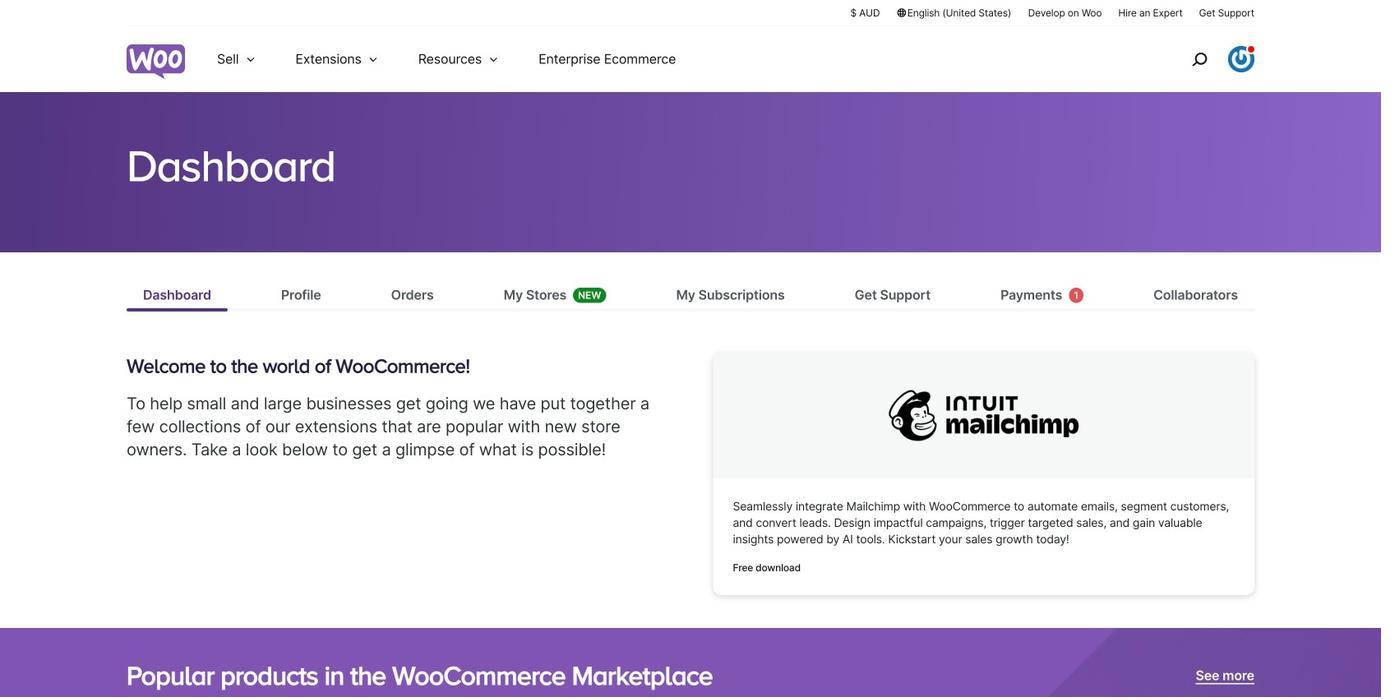 Task type: vqa. For each thing, say whether or not it's contained in the screenshot.
Open account menu icon
yes



Task type: describe. For each thing, give the bounding box(es) containing it.
service navigation menu element
[[1157, 32, 1255, 86]]



Task type: locate. For each thing, give the bounding box(es) containing it.
search image
[[1187, 46, 1213, 72]]

open account menu image
[[1229, 46, 1255, 72]]



